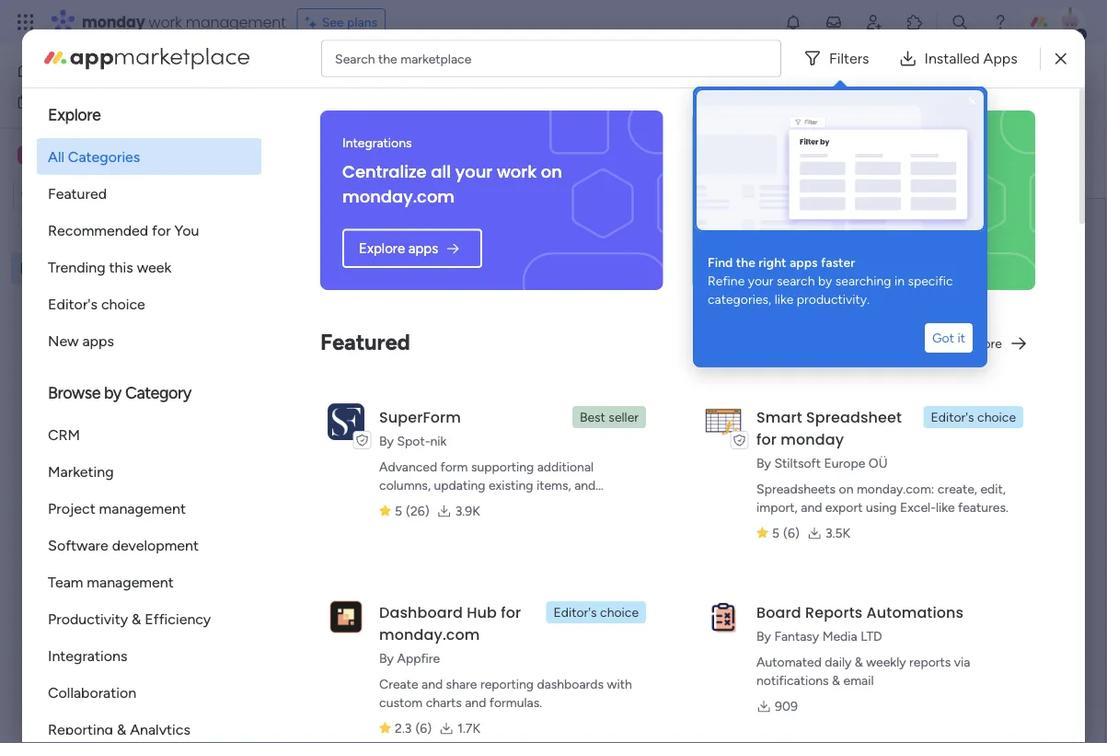 Task type: locate. For each thing, give the bounding box(es) containing it.
app logo image left by spot-nik
[[328, 403, 365, 440]]

14. anything you want to add? group
[[424, 456, 917, 648]]

the right find
[[736, 255, 756, 270]]

via
[[955, 654, 971, 670]]

create inside 'create and share reporting dashboards with custom charts and formulas.'
[[379, 676, 419, 692]]

centralize
[[343, 160, 427, 183]]

additional
[[537, 459, 594, 475]]

1 horizontal spatial being
[[450, 62, 514, 93]]

editor's choice up create,
[[931, 409, 1017, 425]]

nik
[[431, 433, 447, 449]]

your down hope
[[574, 380, 602, 397]]

0 horizontal spatial 5
[[395, 503, 403, 519]]

& left "efficiency"
[[132, 610, 141, 628]]

copy
[[946, 159, 977, 175]]

featured left first
[[321, 328, 410, 355]]

0 vertical spatial featured
[[48, 185, 107, 202]]

work up apps marketplace "image"
[[149, 12, 182, 32]]

form left link on the right
[[981, 159, 1008, 175]]

2 horizontal spatial explore
[[732, 240, 778, 256]]

reports
[[910, 654, 952, 670]]

2 horizontal spatial editor's choice
[[931, 409, 1017, 425]]

0 horizontal spatial survey
[[167, 260, 205, 276]]

by left 'stiltsoft' at the bottom of the page
[[757, 455, 772, 471]]

it
[[958, 330, 966, 346]]

copy form link button
[[912, 152, 1038, 182]]

like inside spreadsheets on monday.com: create, edit, import, and export using excel-like features.
[[937, 500, 956, 515]]

installed
[[925, 50, 980, 67]]

choice up the with
[[601, 605, 639, 620]]

survey down you
[[167, 260, 205, 276]]

0 horizontal spatial well-
[[104, 260, 132, 276]]

1 horizontal spatial editor's
[[554, 605, 597, 620]]

employee inside form form
[[425, 244, 571, 285]]

by left 'fantasy'
[[757, 629, 772, 644]]

and down result,
[[509, 380, 533, 397]]

choice down trending this week at the top of page
[[101, 295, 145, 313]]

form form
[[244, 199, 1106, 743]]

public board image
[[19, 259, 37, 277]]

/ for 1
[[1022, 70, 1027, 85]]

monday.com down centralize
[[343, 185, 455, 208]]

form inside advanced form supporting additional columns, updating existing items, and conditional filtering
[[441, 459, 468, 475]]

to left have
[[602, 361, 616, 379]]

better up programming
[[665, 361, 705, 379]]

0 horizontal spatial in
[[602, 288, 614, 305]]

home
[[42, 62, 78, 78]]

integrations down productivity
[[48, 647, 127, 664]]

1 horizontal spatial 5
[[773, 525, 780, 541]]

employee
[[645, 288, 709, 305]]

more
[[973, 336, 1003, 351]]

& down "daily"
[[833, 673, 841, 688]]

fantasy
[[775, 629, 820, 644]]

5 for smart spreadsheet for monday
[[773, 525, 780, 541]]

0 vertical spatial employee well-being survey
[[280, 62, 593, 93]]

2 vertical spatial management
[[87, 573, 174, 591]]

this down employee wellbeing survey
[[618, 288, 641, 305]]

the right search
[[378, 51, 398, 66]]

out
[[470, 306, 492, 323]]

find the right apps faster heading
[[708, 253, 973, 272]]

existing
[[489, 477, 534, 493]]

2 vertical spatial editor's choice
[[554, 605, 639, 620]]

0 vertical spatial editor's
[[48, 295, 98, 313]]

category
[[125, 383, 192, 403]]

0 horizontal spatial work
[[61, 94, 89, 110]]

1 vertical spatial 5
[[773, 525, 780, 541]]

choice up edit,
[[978, 409, 1017, 425]]

workforms logo image
[[455, 152, 559, 182]]

1 horizontal spatial employee well-being survey
[[280, 62, 593, 93]]

board up 'fantasy'
[[757, 602, 802, 623]]

autopilot image
[[919, 105, 935, 129]]

work for my
[[61, 94, 89, 110]]

0 horizontal spatial being
[[132, 260, 164, 276]]

and inside spreadsheets on monday.com: create, edit, import, and export using excel-like features.
[[801, 500, 823, 515]]

write
[[751, 306, 784, 323]]

0 horizontal spatial using
[[578, 306, 613, 323]]

employee well-being survey down recommended for you
[[43, 260, 205, 276]]

5 down import, on the right bottom of the page
[[773, 525, 780, 541]]

editor's choice for dashboard hub for monday.com
[[554, 605, 639, 620]]

editor's
[[48, 295, 98, 313], [931, 409, 975, 425], [554, 605, 597, 620]]

1 horizontal spatial work
[[149, 12, 182, 32]]

with
[[425, 361, 455, 379]]

by appfire
[[379, 651, 440, 666]]

1 horizontal spatial monday
[[781, 429, 845, 449]]

culture
[[792, 160, 851, 183]]

create
[[715, 160, 772, 183], [379, 676, 419, 692]]

integrations down form button
[[343, 134, 412, 150]]

apps marketplace image
[[44, 47, 250, 70]]

edit,
[[981, 481, 1007, 497]]

all categories
[[48, 148, 140, 165]]

1 vertical spatial integrations
[[48, 647, 127, 664]]

by for smart spreadsheet for monday
[[757, 455, 772, 471]]

1 horizontal spatial a
[[776, 160, 788, 183]]

list box containing first board
[[0, 217, 235, 532]]

using up prefer.
[[578, 306, 613, 323]]

employee wellbeing survey
[[425, 244, 835, 285]]

monday.com inside centralize all your work on monday.com
[[343, 185, 455, 208]]

your left name
[[617, 306, 646, 323]]

1 vertical spatial (6)
[[416, 721, 432, 736]]

2 vertical spatial choice
[[601, 605, 639, 620]]

form up updating
[[441, 459, 468, 475]]

filters
[[830, 50, 870, 67]]

create up custom
[[379, 676, 419, 692]]

4
[[1011, 110, 1019, 126]]

productivity & efficiency
[[48, 610, 211, 628]]

your down right
[[748, 273, 774, 289]]

my
[[41, 94, 58, 110]]

editor's up dashboards
[[554, 605, 597, 620]]

editor's up create,
[[931, 409, 975, 425]]

add view image
[[420, 111, 428, 125]]

employee up table
[[280, 62, 389, 93]]

using inside thank you for participating in this employee wellbeing survey! know that you can fill out for the form using your name or simply write 'anonymous' for the first question if you prefer.
[[578, 306, 613, 323]]

automate / 4
[[942, 110, 1019, 126]]

for up 'if'
[[496, 306, 515, 323]]

Search in workspace field
[[39, 184, 154, 205]]

2 horizontal spatial employee
[[425, 244, 571, 285]]

board
[[72, 229, 106, 244], [757, 602, 802, 623]]

automated daily & weekly reports via notifications & email
[[757, 654, 971, 688]]

0 vertical spatial editor's choice
[[48, 295, 145, 313]]

app logo image down programming
[[705, 403, 742, 440]]

2 vertical spatial on
[[839, 481, 854, 497]]

editor's choice down trending this week at the top of page
[[48, 295, 145, 313]]

workspace image
[[17, 145, 36, 165]]

explore up refine
[[732, 240, 778, 256]]

1 vertical spatial a
[[654, 361, 662, 379]]

0 vertical spatial being
[[450, 62, 514, 93]]

monday up home 'button'
[[82, 12, 145, 32]]

form right "edit"
[[313, 159, 340, 175]]

advanced
[[379, 459, 438, 475]]

0 vertical spatial well-
[[394, 62, 450, 93]]

columns,
[[379, 477, 431, 493]]

create down hr
[[715, 160, 772, 183]]

team management
[[48, 573, 174, 591]]

1 vertical spatial using
[[866, 500, 897, 515]]

0 horizontal spatial a
[[654, 361, 662, 379]]

0 horizontal spatial /
[[1003, 110, 1008, 126]]

0 horizontal spatial monday
[[82, 12, 145, 32]]

(6) down import, on the right bottom of the page
[[784, 525, 800, 541]]

1 vertical spatial monday
[[781, 429, 845, 449]]

notifications image
[[785, 13, 803, 31]]

none field inside form form
[[424, 397, 917, 434]]

0 horizontal spatial explore
[[48, 105, 101, 125]]

editor's choice up the with
[[554, 605, 639, 620]]

table
[[308, 110, 338, 126]]

form
[[366, 110, 395, 126]]

board inside board reports automations by fantasy media ltd
[[757, 602, 802, 623]]

work inside centralize all your work on monday.com
[[497, 160, 537, 183]]

employee up out at the left top
[[425, 244, 571, 285]]

0 horizontal spatial by
[[104, 383, 122, 403]]

1.7k
[[458, 721, 481, 736]]

copy form link
[[946, 159, 1030, 175]]

909
[[775, 698, 798, 714]]

2 horizontal spatial by
[[819, 273, 833, 289]]

right
[[759, 255, 787, 270]]

& up "email" on the right of page
[[855, 654, 864, 670]]

by right 'browse'
[[104, 383, 122, 403]]

employee well-being survey up add view image
[[280, 62, 593, 93]]

well- up add view image
[[394, 62, 450, 93]]

&
[[132, 610, 141, 628], [855, 654, 864, 670], [833, 673, 841, 688], [117, 721, 126, 738]]

form down participating
[[543, 306, 574, 323]]

a
[[776, 160, 788, 183], [654, 361, 662, 379]]

apps image
[[906, 13, 925, 31]]

browse
[[48, 383, 100, 403]]

using down monday.com:
[[866, 500, 897, 515]]

by left appfire
[[379, 651, 394, 666]]

development
[[112, 536, 199, 554]]

notifications
[[757, 673, 829, 688]]

/ left 1
[[1022, 70, 1027, 85]]

2 explore apps from the left
[[732, 240, 811, 256]]

for down smart
[[757, 429, 777, 449]]

like down the search
[[775, 291, 794, 307]]

by right "powered"
[[431, 158, 447, 176]]

& left analytics
[[117, 721, 126, 738]]

0 horizontal spatial create
[[379, 676, 419, 692]]

1 horizontal spatial (6)
[[784, 525, 800, 541]]

(6) right 2.3
[[416, 721, 432, 736]]

week
[[137, 258, 172, 276]]

this left week
[[109, 258, 133, 276]]

monday
[[82, 12, 145, 32], [781, 429, 845, 449]]

monday up by stiltsoft europe oü
[[781, 429, 845, 449]]

1 horizontal spatial better
[[771, 380, 811, 397]]

1
[[1030, 70, 1035, 85]]

0 vertical spatial survey
[[519, 62, 593, 93]]

your inside find the right apps faster refine your search by searching in specific categories, like productivity.
[[748, 273, 774, 289]]

work for monday
[[149, 12, 182, 32]]

1 vertical spatial better
[[771, 380, 811, 397]]

0 vertical spatial 5
[[395, 503, 403, 519]]

app logo image left 'fantasy'
[[705, 598, 742, 635]]

editor's choice
[[48, 295, 145, 313], [931, 409, 1017, 425], [554, 605, 639, 620]]

1 vertical spatial monday.com
[[379, 624, 480, 645]]

1 vertical spatial this
[[618, 288, 641, 305]]

in down employee wellbeing survey
[[602, 288, 614, 305]]

integrations
[[343, 134, 412, 150], [48, 647, 127, 664]]

/ inside button
[[1022, 70, 1027, 85]]

/
[[1022, 70, 1027, 85], [1003, 110, 1008, 126]]

2 vertical spatial to
[[589, 469, 604, 490]]

work right all
[[497, 160, 537, 183]]

work inside button
[[61, 94, 89, 110]]

can
[[425, 306, 448, 323]]

by left spot-
[[379, 433, 394, 449]]

1 vertical spatial work
[[61, 94, 89, 110]]

0 horizontal spatial (6)
[[416, 721, 432, 736]]

1 horizontal spatial like
[[937, 500, 956, 515]]

5 left the (26)
[[395, 503, 403, 519]]

1 vertical spatial by
[[819, 273, 833, 289]]

by for dashboard hub for monday.com
[[379, 651, 394, 666]]

1 horizontal spatial by
[[431, 158, 447, 176]]

wellness
[[768, 361, 823, 379]]

0 horizontal spatial editor's choice
[[48, 295, 145, 313]]

2 vertical spatial work
[[497, 160, 537, 183]]

(6) for monday.com
[[416, 721, 432, 736]]

survey
[[519, 62, 593, 93], [167, 260, 205, 276]]

m
[[21, 147, 32, 163]]

participating
[[517, 288, 599, 305]]

explore down centralize
[[359, 240, 405, 256]]

0 vertical spatial (6)
[[784, 525, 800, 541]]

1 vertical spatial create
[[379, 676, 419, 692]]

0 horizontal spatial on
[[541, 160, 563, 183]]

0 vertical spatial to
[[602, 361, 616, 379]]

monday.com down dashboard at the bottom
[[379, 624, 480, 645]]

import,
[[757, 500, 798, 515]]

add?
[[608, 469, 645, 490]]

and up 'charts'
[[422, 676, 443, 692]]

edit form
[[286, 159, 340, 175]]

1 horizontal spatial board
[[757, 602, 802, 623]]

by up productivity.
[[819, 273, 833, 289]]

work right my
[[61, 94, 89, 110]]

featured down workspace selection element
[[48, 185, 107, 202]]

better down wellness
[[771, 380, 811, 397]]

faster
[[821, 255, 856, 270]]

to right want
[[589, 469, 604, 490]]

explore up workspace selection element
[[48, 105, 101, 125]]

relevant
[[606, 380, 658, 397]]

editor's down trending
[[48, 295, 98, 313]]

0 horizontal spatial choice
[[101, 295, 145, 313]]

a left culture
[[776, 160, 788, 183]]

board up trending
[[72, 229, 106, 244]]

for inside smart spreadsheet for monday
[[757, 429, 777, 449]]

like down create,
[[937, 500, 956, 515]]

of
[[855, 160, 871, 183]]

well- left week
[[104, 260, 132, 276]]

result,
[[499, 361, 539, 379]]

invite members image
[[866, 13, 884, 31]]

installed apps button
[[885, 40, 1033, 77]]

1 vertical spatial choice
[[978, 409, 1017, 425]]

daily
[[825, 654, 852, 670]]

1 horizontal spatial editor's choice
[[554, 605, 639, 620]]

for right hub
[[501, 602, 521, 623]]

survey left "show board description" 'image'
[[519, 62, 593, 93]]

your right all
[[456, 160, 493, 183]]

collaboration
[[48, 684, 137, 701]]

employee down first board
[[43, 260, 100, 276]]

in right that
[[895, 273, 905, 289]]

and down additional
[[575, 477, 596, 493]]

productivity
[[48, 610, 128, 628]]

1 horizontal spatial survey
[[519, 62, 593, 93]]

by inside find the right apps faster refine your search by searching in specific categories, like productivity.
[[819, 273, 833, 289]]

1 horizontal spatial on
[[748, 361, 764, 379]]

support
[[814, 380, 865, 397]]

a right have
[[654, 361, 662, 379]]

0 vertical spatial /
[[1022, 70, 1027, 85]]

table button
[[279, 103, 352, 133]]

on inside spreadsheets on monday.com: create, edit, import, and export using excel-like features.
[[839, 481, 854, 497]]

0 horizontal spatial employee well-being survey
[[43, 260, 205, 276]]

create for create and share reporting dashboards with custom charts and formulas.
[[379, 676, 419, 692]]

0 vertical spatial create
[[715, 160, 772, 183]]

explore apps up the search
[[732, 240, 811, 256]]

got it button
[[925, 323, 973, 353]]

items,
[[537, 477, 572, 493]]

show
[[937, 336, 970, 351]]

prefer.
[[554, 324, 597, 342]]

to up smart
[[753, 380, 767, 397]]

explore apps up thank
[[359, 240, 439, 256]]

/ left 4
[[1003, 110, 1008, 126]]

and down the share
[[465, 695, 487, 710]]

0 vertical spatial monday.com
[[343, 185, 455, 208]]

1 horizontal spatial choice
[[601, 605, 639, 620]]

2 horizontal spatial editor's
[[931, 409, 975, 425]]

option
[[0, 220, 235, 224]]

management for team management
[[87, 573, 174, 591]]

0 horizontal spatial board
[[72, 229, 106, 244]]

2 vertical spatial editor's
[[554, 605, 597, 620]]

your inside with these result, we hope to have a better pulse on wellness at our organization and bring your relevant programming to better support you.
[[574, 380, 602, 397]]

1 horizontal spatial using
[[866, 500, 897, 515]]

and down "spreadsheets"
[[801, 500, 823, 515]]

1 horizontal spatial /
[[1022, 70, 1027, 85]]

got it
[[933, 330, 966, 346]]

app logo image
[[328, 403, 365, 440], [705, 403, 742, 440], [328, 598, 365, 635], [705, 598, 742, 635]]

dapulse integrations image
[[729, 111, 743, 125]]

apps inside find the right apps faster refine your search by searching in specific categories, like productivity.
[[790, 255, 818, 270]]

with these result, we hope to have a better pulse on wellness at our organization and bring your relevant programming to better support you.
[[425, 361, 896, 397]]

2 vertical spatial by
[[104, 383, 122, 403]]

form for advanced form supporting additional columns, updating existing items, and conditional filtering
[[441, 459, 468, 475]]

0 vertical spatial choice
[[101, 295, 145, 313]]

hub
[[467, 602, 497, 623]]

1 vertical spatial board
[[757, 602, 802, 623]]

1 horizontal spatial create
[[715, 160, 772, 183]]

seller
[[609, 409, 639, 425]]

charts
[[426, 695, 462, 710]]

editor's for smart spreadsheet for monday
[[931, 409, 975, 425]]

1 vertical spatial featured
[[321, 328, 410, 355]]

1 horizontal spatial in
[[895, 273, 905, 289]]

1 vertical spatial on
[[748, 361, 764, 379]]

None field
[[424, 397, 917, 434]]

2 horizontal spatial choice
[[978, 409, 1017, 425]]

0 vertical spatial this
[[109, 258, 133, 276]]

list box
[[0, 217, 235, 532]]

2 horizontal spatial work
[[497, 160, 537, 183]]

5 for superform
[[395, 503, 403, 519]]

0 vertical spatial integrations
[[343, 134, 412, 150]]



Task type: describe. For each thing, give the bounding box(es) containing it.
for up question
[[494, 288, 513, 305]]

all
[[431, 160, 451, 183]]

dashboard
[[379, 602, 463, 623]]

/ for 4
[[1003, 110, 1008, 126]]

1 horizontal spatial featured
[[321, 328, 410, 355]]

we
[[542, 361, 561, 379]]

1 vertical spatial survey
[[167, 260, 205, 276]]

wellbeing
[[712, 288, 774, 305]]

1 horizontal spatial employee
[[280, 62, 389, 93]]

choice for smart spreadsheet for monday
[[978, 409, 1017, 425]]

at
[[827, 361, 840, 379]]

workspace
[[78, 146, 151, 164]]

first board
[[43, 229, 106, 244]]

1 vertical spatial employee well-being survey
[[43, 260, 205, 276]]

filtering
[[447, 496, 491, 512]]

automate
[[942, 110, 1000, 126]]

1 horizontal spatial explore
[[359, 240, 405, 256]]

workspace selection element
[[17, 144, 154, 168]]

add to favorites image
[[637, 68, 655, 86]]

form for copy form link
[[981, 159, 1008, 175]]

3.9k
[[456, 503, 480, 519]]

show board description image
[[606, 68, 628, 87]]

0 horizontal spatial editor's
[[48, 295, 98, 313]]

smart
[[757, 407, 803, 427]]

ltd
[[861, 629, 883, 644]]

you.
[[869, 380, 896, 397]]

activity
[[865, 70, 910, 85]]

first
[[43, 229, 69, 244]]

thank
[[425, 288, 463, 305]]

14. Anything you want to add? text field
[[424, 503, 917, 620]]

0 vertical spatial a
[[776, 160, 788, 183]]

find the right apps faster refine your search by searching in specific categories, like productivity.
[[708, 255, 957, 307]]

editor's choice for smart spreadsheet for monday
[[931, 409, 1017, 425]]

conditional
[[379, 496, 444, 512]]

for down that
[[875, 306, 893, 323]]

0 horizontal spatial this
[[109, 258, 133, 276]]

by for superform
[[379, 433, 394, 449]]

anything
[[446, 469, 513, 490]]

0 horizontal spatial better
[[665, 361, 705, 379]]

app logo image left dashboard at the bottom
[[328, 598, 365, 635]]

europe
[[825, 455, 866, 471]]

main workspace
[[42, 146, 151, 164]]

want
[[548, 469, 585, 490]]

the inside find the right apps faster refine your search by searching in specific categories, like productivity.
[[736, 255, 756, 270]]

1 vertical spatial being
[[132, 260, 164, 276]]

by inside board reports automations by fantasy media ltd
[[757, 629, 772, 644]]

edit form button
[[279, 152, 348, 182]]

board reports automations by fantasy media ltd
[[757, 602, 964, 644]]

search
[[335, 51, 375, 66]]

wellbeing
[[578, 244, 727, 285]]

supporting
[[471, 459, 534, 475]]

for left you
[[152, 221, 171, 239]]

ruby anderson image
[[1056, 7, 1086, 37]]

superform
[[379, 407, 461, 427]]

0 horizontal spatial featured
[[48, 185, 107, 202]]

powered
[[370, 158, 427, 176]]

inbox image
[[825, 13, 844, 31]]

a inside with these result, we hope to have a better pulse on wellness at our organization and bring your relevant programming to better support you.
[[654, 361, 662, 379]]

editor's for dashboard hub for monday.com
[[554, 605, 597, 620]]

home button
[[11, 55, 198, 85]]

software development
[[48, 536, 199, 554]]

management for project management
[[99, 500, 186, 517]]

this inside thank you for participating in this employee wellbeing survey! know that you can fill out for the form using your name or simply write 'anonymous' for the first question if you prefer.
[[618, 288, 641, 305]]

my work button
[[11, 87, 198, 116]]

media
[[823, 629, 858, 644]]

email
[[844, 673, 874, 688]]

dashboard hub for monday.com
[[379, 602, 521, 645]]

our
[[843, 361, 865, 379]]

search
[[777, 273, 815, 289]]

form for edit form
[[313, 159, 340, 175]]

on inside centralize all your work on monday.com
[[541, 160, 563, 183]]

monday.com inside dashboard hub for monday.com
[[379, 624, 480, 645]]

choice for dashboard hub for monday.com
[[601, 605, 639, 620]]

5 (6)
[[773, 525, 800, 541]]

that
[[869, 288, 895, 305]]

search everything image
[[951, 13, 970, 31]]

create and share reporting dashboards with custom charts and formulas.
[[379, 676, 632, 710]]

(6) for monday
[[784, 525, 800, 541]]

weekly
[[867, 654, 907, 670]]

0 vertical spatial monday
[[82, 12, 145, 32]]

categories
[[68, 148, 140, 165]]

using inside spreadsheets on monday.com: create, edit, import, and export using excel-like features.
[[866, 500, 897, 515]]

for inside dashboard hub for monday.com
[[501, 602, 521, 623]]

in inside thank you for participating in this employee wellbeing survey! know that you can fill out for the form using your name or simply write 'anonymous' for the first question if you prefer.
[[602, 288, 614, 305]]

see plans
[[322, 14, 378, 30]]

trending this week
[[48, 258, 172, 276]]

0 vertical spatial management
[[186, 12, 286, 32]]

by for powered by
[[431, 158, 447, 176]]

the up 'if'
[[518, 306, 540, 323]]

1 vertical spatial to
[[753, 380, 767, 397]]

advanced form supporting additional columns, updating existing items, and conditional filtering
[[379, 459, 596, 512]]

Employee well-being survey field
[[275, 62, 597, 93]]

anything you want to add? element
[[424, 469, 645, 490]]

on inside with these result, we hope to have a better pulse on wellness at our organization and bring your relevant programming to better support you.
[[748, 361, 764, 379]]

close image
[[966, 94, 981, 109]]

all
[[48, 148, 64, 165]]

powered by
[[370, 158, 447, 176]]

team
[[48, 573, 83, 591]]

updating
[[434, 477, 486, 493]]

by for browse by category
[[104, 383, 122, 403]]

installed apps
[[925, 50, 1018, 67]]

0 vertical spatial board
[[72, 229, 106, 244]]

by spot-nik
[[379, 433, 447, 449]]

your inside thank you for participating in this employee wellbeing survey! know that you can fill out for the form using your name or simply write 'anonymous' for the first question if you prefer.
[[617, 306, 646, 323]]

have
[[620, 361, 651, 379]]

trending
[[48, 258, 106, 276]]

these
[[459, 361, 495, 379]]

custom
[[379, 695, 423, 710]]

show more
[[937, 336, 1003, 351]]

new apps
[[48, 332, 114, 349]]

1 vertical spatial well-
[[104, 260, 132, 276]]

monday inside smart spreadsheet for monday
[[781, 429, 845, 449]]

analytics
[[130, 721, 191, 738]]

reporting
[[48, 721, 113, 738]]

marketplace
[[401, 51, 472, 66]]

find
[[708, 255, 733, 270]]

searching
[[836, 273, 892, 289]]

question
[[454, 324, 511, 342]]

project management
[[48, 500, 186, 517]]

automated
[[757, 654, 822, 670]]

simply
[[706, 306, 748, 323]]

link
[[1011, 159, 1030, 175]]

create for create a culture of excellence
[[715, 160, 772, 183]]

(26)
[[406, 503, 430, 519]]

and inside with these result, we hope to have a better pulse on wellness at our organization and bring your relevant programming to better support you.
[[509, 380, 533, 397]]

in inside find the right apps faster refine your search by searching in specific categories, like productivity.
[[895, 273, 905, 289]]

0 horizontal spatial employee
[[43, 260, 100, 276]]

new
[[48, 332, 79, 349]]

1 horizontal spatial integrations
[[343, 134, 412, 150]]

help image
[[992, 13, 1010, 31]]

project
[[48, 500, 95, 517]]

to inside group
[[589, 469, 604, 490]]

reports
[[806, 602, 863, 623]]

1 explore apps from the left
[[359, 240, 439, 256]]

thank you for participating in this employee wellbeing survey! know that you can fill out for the form using your name or simply write 'anonymous' for the first question if you prefer.
[[425, 288, 923, 342]]

and inside advanced form supporting additional columns, updating existing items, and conditional filtering
[[575, 477, 596, 493]]

like inside find the right apps faster refine your search by searching in specific categories, like productivity.
[[775, 291, 794, 307]]

the down the specific
[[897, 306, 919, 323]]

dapulse x slim image
[[1056, 47, 1067, 70]]

you inside group
[[516, 469, 544, 490]]

select product image
[[17, 13, 35, 31]]

your inside centralize all your work on monday.com
[[456, 160, 493, 183]]

efficiency
[[145, 610, 211, 628]]

reporting & analytics
[[48, 721, 191, 738]]

if
[[514, 324, 523, 342]]

spreadsheet
[[807, 407, 902, 427]]

smart spreadsheet for monday
[[757, 407, 902, 449]]

form inside thank you for participating in this employee wellbeing survey! know that you can fill out for the form using your name or simply write 'anonymous' for the first question if you prefer.
[[543, 306, 574, 323]]

survey!
[[778, 288, 825, 305]]



Task type: vqa. For each thing, say whether or not it's contained in the screenshot.
the Edit
yes



